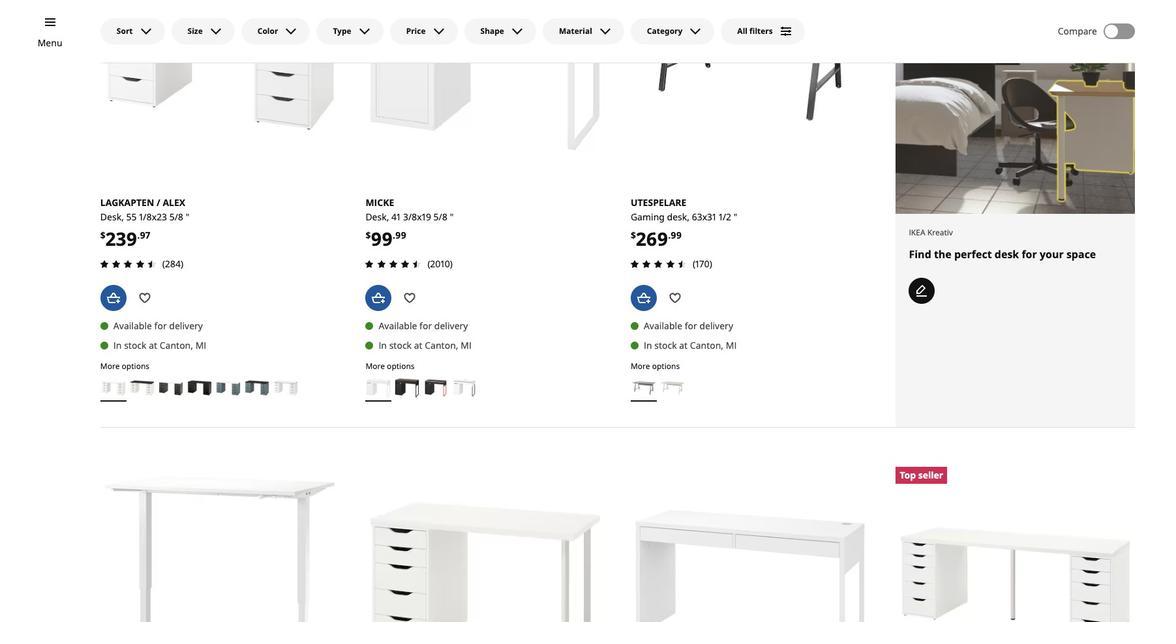 Task type: locate. For each thing, give the bounding box(es) containing it.
canton,
[[160, 339, 193, 352], [690, 339, 724, 352], [425, 339, 459, 352]]

0 horizontal spatial more
[[100, 361, 120, 372]]

category
[[647, 25, 683, 37]]

2 " from the left
[[734, 211, 738, 223]]

2 delivery from the left
[[700, 320, 734, 332]]

2 available for delivery from the left
[[644, 320, 734, 332]]

shape
[[481, 25, 504, 37]]

" inside lagkapten / alex desk, 55 1/8x23 5/8 " $ 239 . 97
[[186, 211, 190, 223]]

options
[[122, 361, 150, 372], [652, 361, 680, 372], [387, 361, 415, 372]]

0 horizontal spatial stock
[[124, 339, 147, 352]]

. down the 1/8x23
[[137, 229, 140, 242]]

desk, inside the micke desk, 41 3/8x19 5/8 " $ 99 . 99
[[366, 211, 389, 223]]

delivery down (284) on the left of the page
[[169, 320, 203, 332]]

$ inside lagkapten / alex desk, 55 1/8x23 5/8 " $ 239 . 97
[[100, 229, 106, 242]]

0 horizontal spatial 5/8
[[169, 211, 183, 223]]

5/8 down the 'alex' at the left of page
[[169, 211, 183, 223]]

all
[[738, 25, 748, 37]]

2 more options from the left
[[631, 361, 680, 372]]

for down (170)
[[685, 320, 698, 332]]

3 more from the left
[[366, 361, 385, 372]]

stock
[[124, 339, 147, 352], [655, 339, 677, 352], [389, 339, 412, 352]]

in stock at canton, mi
[[113, 339, 206, 352], [644, 339, 737, 352], [379, 339, 472, 352]]

canton, for 269
[[690, 339, 724, 352]]

micke
[[366, 196, 394, 209]]

5/8 inside the micke desk, 41 3/8x19 5/8 " $ 99 . 99
[[434, 211, 448, 223]]

sort button
[[100, 18, 165, 44]]

1 horizontal spatial in
[[379, 339, 387, 352]]

2 horizontal spatial $
[[631, 229, 636, 242]]

$ inside utespelare gaming desk, 63x31 1/2 " $ 269 . 99
[[631, 229, 636, 242]]

for left your
[[1022, 247, 1038, 262]]

available for delivery down (170)
[[644, 320, 734, 332]]

available down review: 4.6 out of 5 stars. total reviews: 284 image
[[113, 320, 152, 332]]

0 horizontal spatial more options
[[100, 361, 150, 372]]

1 horizontal spatial available
[[379, 320, 417, 332]]

3 available for delivery from the left
[[379, 320, 468, 332]]

3 " from the left
[[450, 211, 454, 223]]

1 horizontal spatial at
[[414, 339, 423, 352]]

$ for 269
[[631, 229, 636, 242]]

more for 269
[[631, 361, 650, 372]]

2 horizontal spatial .
[[669, 229, 671, 242]]

in for 269
[[644, 339, 652, 352]]

at for 99
[[414, 339, 423, 352]]

available down review: 4.5 out of 5 stars. total reviews: 2010 image
[[379, 320, 417, 332]]

2 horizontal spatial 99
[[671, 229, 682, 242]]

. inside utespelare gaming desk, 63x31 1/2 " $ 269 . 99
[[669, 229, 671, 242]]

color button
[[241, 18, 310, 44]]

1 options from the left
[[122, 361, 150, 372]]

0 horizontal spatial delivery
[[169, 320, 203, 332]]

2 options from the left
[[652, 361, 680, 372]]

2 . from the left
[[669, 229, 671, 242]]

1 horizontal spatial "
[[450, 211, 454, 223]]

mi for 239
[[196, 339, 206, 352]]

stock for 99
[[389, 339, 412, 352]]

in for 99
[[379, 339, 387, 352]]

" right the 1/8x23
[[186, 211, 190, 223]]

more options for 269
[[631, 361, 680, 372]]

0 horizontal spatial $
[[100, 229, 106, 242]]

1 horizontal spatial mi
[[461, 339, 472, 352]]

.
[[137, 229, 140, 242], [669, 229, 671, 242], [393, 229, 396, 242]]

for down (2010)
[[420, 320, 432, 332]]

5/8
[[169, 211, 183, 223], [434, 211, 448, 223]]

. inside the micke desk, 41 3/8x19 5/8 " $ 99 . 99
[[393, 229, 396, 242]]

1 horizontal spatial desk,
[[366, 211, 389, 223]]

2 horizontal spatial available for delivery
[[644, 320, 734, 332]]

in
[[113, 339, 122, 352], [644, 339, 652, 352], [379, 339, 387, 352]]

for down (284) on the left of the page
[[154, 320, 167, 332]]

for
[[1022, 247, 1038, 262], [154, 320, 167, 332], [685, 320, 698, 332], [420, 320, 432, 332]]

shape button
[[464, 18, 536, 44]]

1 horizontal spatial delivery
[[435, 320, 468, 332]]

1 horizontal spatial 5/8
[[434, 211, 448, 223]]

"
[[186, 211, 190, 223], [734, 211, 738, 223], [450, 211, 454, 223]]

2 5/8 from the left
[[434, 211, 448, 223]]

(2010)
[[428, 258, 453, 270]]

kreativ
[[928, 227, 953, 238]]

desk,
[[100, 211, 124, 223], [366, 211, 389, 223]]

ikea
[[909, 227, 926, 238]]

mi
[[196, 339, 206, 352], [726, 339, 737, 352], [461, 339, 472, 352]]

in for 239
[[113, 339, 122, 352]]

41
[[392, 211, 401, 223]]

2 desk, from the left
[[366, 211, 389, 223]]

2 horizontal spatial stock
[[655, 339, 677, 352]]

color
[[258, 25, 278, 37]]

delivery for 269
[[700, 320, 734, 332]]

3 delivery from the left
[[435, 320, 468, 332]]

for for 269
[[685, 320, 698, 332]]

for for "
[[154, 320, 167, 332]]

desk
[[995, 247, 1020, 262]]

1 delivery from the left
[[169, 320, 203, 332]]

desk, inside lagkapten / alex desk, 55 1/8x23 5/8 " $ 239 . 97
[[100, 211, 124, 223]]

$
[[100, 229, 106, 242], [631, 229, 636, 242], [366, 229, 371, 242]]

0 horizontal spatial canton,
[[160, 339, 193, 352]]

more
[[100, 361, 120, 372], [631, 361, 650, 372], [366, 361, 385, 372]]

at
[[149, 339, 157, 352], [680, 339, 688, 352], [414, 339, 423, 352]]

1 available for delivery from the left
[[113, 320, 203, 332]]

3 available from the left
[[379, 320, 417, 332]]

1 $ from the left
[[100, 229, 106, 242]]

0 horizontal spatial 99
[[371, 226, 393, 251]]

. for 269
[[669, 229, 671, 242]]

2 horizontal spatial available
[[644, 320, 683, 332]]

2 horizontal spatial "
[[734, 211, 738, 223]]

0 horizontal spatial in
[[113, 339, 122, 352]]

at for 239
[[149, 339, 157, 352]]

desk, down micke
[[366, 211, 389, 223]]

3 $ from the left
[[366, 229, 371, 242]]

97
[[140, 229, 150, 242]]

" right 1/2
[[734, 211, 738, 223]]

more options
[[100, 361, 150, 372], [631, 361, 680, 372], [366, 361, 415, 372]]

available for delivery
[[113, 320, 203, 332], [644, 320, 734, 332], [379, 320, 468, 332]]

available
[[113, 320, 152, 332], [644, 320, 683, 332], [379, 320, 417, 332]]

stock for 269
[[655, 339, 677, 352]]

available for 269
[[644, 320, 683, 332]]

$ up review: 4.6 out of 5 stars. total reviews: 284 image
[[100, 229, 106, 242]]

0 horizontal spatial desk,
[[100, 211, 124, 223]]

0 horizontal spatial available for delivery
[[113, 320, 203, 332]]

. down desk,
[[669, 229, 671, 242]]

more for 239
[[100, 361, 120, 372]]

delivery for 239
[[169, 320, 203, 332]]

2 more from the left
[[631, 361, 650, 372]]

. for 99
[[393, 229, 396, 242]]

type button
[[317, 18, 384, 44]]

2 horizontal spatial in
[[644, 339, 652, 352]]

options for 99
[[387, 361, 415, 372]]

desk, left 55
[[100, 211, 124, 223]]

0 horizontal spatial available
[[113, 320, 152, 332]]

2 horizontal spatial at
[[680, 339, 688, 352]]

$ inside the micke desk, 41 3/8x19 5/8 " $ 99 . 99
[[366, 229, 371, 242]]

3 more options from the left
[[366, 361, 415, 372]]

(284)
[[162, 258, 184, 270]]

find
[[909, 247, 932, 262]]

1 horizontal spatial .
[[393, 229, 396, 242]]

2 available from the left
[[644, 320, 683, 332]]

1 . from the left
[[137, 229, 140, 242]]

0 horizontal spatial at
[[149, 339, 157, 352]]

2 horizontal spatial delivery
[[700, 320, 734, 332]]

$ down gaming
[[631, 229, 636, 242]]

269
[[636, 226, 669, 251]]

2 horizontal spatial mi
[[726, 339, 737, 352]]

in stock at canton, mi for 239
[[113, 339, 206, 352]]

5/8 inside lagkapten / alex desk, 55 1/8x23 5/8 " $ 239 . 97
[[169, 211, 183, 223]]

2 horizontal spatial canton,
[[690, 339, 724, 352]]

1 " from the left
[[186, 211, 190, 223]]

available down review: 4.7 out of 5 stars. total reviews: 170 image
[[644, 320, 683, 332]]

1 available from the left
[[113, 320, 152, 332]]

menu
[[38, 37, 62, 49]]

1 more options from the left
[[100, 361, 150, 372]]

2 horizontal spatial options
[[652, 361, 680, 372]]

the
[[935, 247, 952, 262]]

0 horizontal spatial in stock at canton, mi
[[113, 339, 206, 352]]

1 horizontal spatial 99
[[396, 229, 407, 242]]

ikea kreativ
[[909, 227, 953, 238]]

1 horizontal spatial in stock at canton, mi
[[379, 339, 472, 352]]

99 inside utespelare gaming desk, 63x31 1/2 " $ 269 . 99
[[671, 229, 682, 242]]

delivery
[[169, 320, 203, 332], [700, 320, 734, 332], [435, 320, 468, 332]]

lagkapten / alex desk, 55 1/8x23 5/8 " $ 239 . 97
[[100, 196, 190, 251]]

3 . from the left
[[393, 229, 396, 242]]

price button
[[390, 18, 458, 44]]

1 horizontal spatial canton,
[[425, 339, 459, 352]]

2 horizontal spatial more options
[[631, 361, 680, 372]]

99
[[371, 226, 393, 251], [671, 229, 682, 242], [396, 229, 407, 242]]

1 5/8 from the left
[[169, 211, 183, 223]]

0 horizontal spatial "
[[186, 211, 190, 223]]

more for 99
[[366, 361, 385, 372]]

in stock at canton, mi for 269
[[644, 339, 737, 352]]

1 horizontal spatial available for delivery
[[379, 320, 468, 332]]

5/8 right the 3/8x19
[[434, 211, 448, 223]]

available for delivery down (2010)
[[379, 320, 468, 332]]

1 horizontal spatial stock
[[389, 339, 412, 352]]

in stock at canton, mi for 99
[[379, 339, 472, 352]]

alex
[[163, 196, 185, 209]]

" inside utespelare gaming desk, 63x31 1/2 " $ 269 . 99
[[734, 211, 738, 223]]

menu button
[[38, 36, 62, 50]]

" for 269
[[734, 211, 738, 223]]

0 horizontal spatial options
[[122, 361, 150, 372]]

" inside the micke desk, 41 3/8x19 5/8 " $ 99 . 99
[[450, 211, 454, 223]]

1 horizontal spatial $
[[366, 229, 371, 242]]

2 horizontal spatial more
[[631, 361, 650, 372]]

1 horizontal spatial more
[[366, 361, 385, 372]]

1 horizontal spatial options
[[387, 361, 415, 372]]

. down 41
[[393, 229, 396, 242]]

mi for 269
[[726, 339, 737, 352]]

delivery down (2010)
[[435, 320, 468, 332]]

55
[[126, 211, 137, 223]]

canton, for 239
[[160, 339, 193, 352]]

2 horizontal spatial in stock at canton, mi
[[644, 339, 737, 352]]

0 horizontal spatial mi
[[196, 339, 206, 352]]

2 $ from the left
[[631, 229, 636, 242]]

delivery down (170)
[[700, 320, 734, 332]]

1 desk, from the left
[[100, 211, 124, 223]]

3 options from the left
[[387, 361, 415, 372]]

stock for 239
[[124, 339, 147, 352]]

$ down micke
[[366, 229, 371, 242]]

available for delivery down (284) on the left of the page
[[113, 320, 203, 332]]

1 horizontal spatial more options
[[366, 361, 415, 372]]

" right the 3/8x19
[[450, 211, 454, 223]]

1 more from the left
[[100, 361, 120, 372]]

(170)
[[693, 258, 713, 270]]

0 horizontal spatial .
[[137, 229, 140, 242]]



Task type: vqa. For each thing, say whether or not it's contained in the screenshot.
Inspiration
no



Task type: describe. For each thing, give the bounding box(es) containing it.
type
[[333, 25, 352, 37]]

gaming
[[631, 211, 665, 223]]

review: 4.6 out of 5 stars. total reviews: 284 image
[[96, 256, 160, 272]]

your
[[1040, 247, 1064, 262]]

options for 239
[[122, 361, 150, 372]]

available for delivery for 269
[[644, 320, 734, 332]]

99 for 99
[[396, 229, 407, 242]]

99 for 269
[[671, 229, 682, 242]]

available for delivery for 239
[[113, 320, 203, 332]]

utespelare
[[631, 196, 687, 209]]

category button
[[631, 18, 715, 44]]

$ for 99
[[366, 229, 371, 242]]

1/2
[[719, 211, 732, 223]]

mi for 99
[[461, 339, 472, 352]]

perfect
[[955, 247, 992, 262]]

3/8x19
[[403, 211, 431, 223]]

options for 269
[[652, 361, 680, 372]]

1/8x23
[[139, 211, 167, 223]]

find the perfect desk for your space
[[909, 247, 1097, 262]]

review: 4.7 out of 5 stars. total reviews: 170 image
[[627, 256, 690, 272]]

top seller
[[900, 469, 944, 482]]

space
[[1067, 247, 1097, 262]]

63x31
[[692, 211, 717, 223]]

micke desk, 41 3/8x19 5/8 " $ 99 . 99
[[366, 196, 454, 251]]

compare
[[1058, 25, 1098, 37]]

size
[[188, 25, 203, 37]]

more options for 239
[[100, 361, 150, 372]]

for for 99
[[420, 320, 432, 332]]

available for 239
[[113, 320, 152, 332]]

available for 99
[[379, 320, 417, 332]]

review: 4.5 out of 5 stars. total reviews: 2010 image
[[362, 257, 425, 272]]

more options for 99
[[366, 361, 415, 372]]

desk,
[[667, 211, 690, 223]]

utespelare gaming desk, 63x31 1/2 " $ 269 . 99
[[631, 196, 738, 251]]

material button
[[543, 18, 625, 44]]

. inside lagkapten / alex desk, 55 1/8x23 5/8 " $ 239 . 97
[[137, 229, 140, 242]]

all filters
[[738, 25, 773, 37]]

filters
[[750, 25, 773, 37]]

sort
[[117, 25, 133, 37]]

material
[[559, 25, 593, 37]]

at for 269
[[680, 339, 688, 352]]

seller
[[919, 469, 944, 482]]

lagkapten
[[100, 196, 154, 209]]

price
[[406, 25, 426, 37]]

canton, for 99
[[425, 339, 459, 352]]

size button
[[171, 18, 235, 44]]

" for 99
[[450, 211, 454, 223]]

all filters button
[[721, 18, 805, 44]]

/
[[157, 196, 160, 209]]

delivery for 99
[[435, 320, 468, 332]]

available for delivery for 99
[[379, 320, 468, 332]]

239
[[106, 226, 137, 251]]

top
[[900, 469, 916, 482]]



